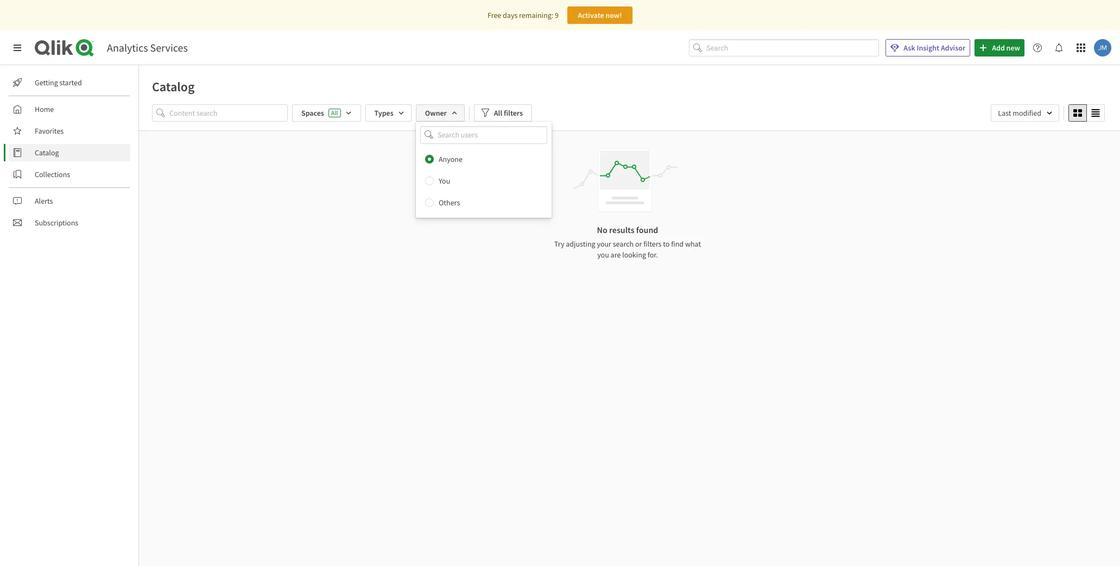 Task type: vqa. For each thing, say whether or not it's contained in the screenshot.
FOR.
yes



Task type: describe. For each thing, give the bounding box(es) containing it.
for.
[[648, 250, 658, 260]]

last
[[999, 108, 1012, 118]]

no results found try adjusting your search or filters to find what you are looking for.
[[555, 224, 702, 260]]

filters region
[[139, 102, 1121, 218]]

anyone
[[439, 154, 463, 164]]

now!
[[606, 10, 623, 20]]

activate now! link
[[568, 7, 633, 24]]

ask insight advisor button
[[886, 39, 971, 57]]

what
[[686, 239, 702, 249]]

analytics
[[107, 41, 148, 54]]

you
[[598, 250, 610, 260]]

alerts
[[35, 196, 53, 206]]

add new button
[[975, 39, 1025, 57]]

catalog link
[[9, 144, 130, 161]]

last modified
[[999, 108, 1042, 118]]

favorites link
[[9, 122, 130, 140]]

free
[[488, 10, 502, 20]]

remaining:
[[520, 10, 554, 20]]

try
[[555, 239, 565, 249]]

are
[[611, 250, 621, 260]]

search
[[613, 239, 634, 249]]

navigation pane element
[[0, 70, 139, 236]]

analytics services element
[[107, 41, 188, 54]]

1 horizontal spatial catalog
[[152, 78, 195, 95]]

your
[[597, 239, 612, 249]]

all filters button
[[474, 104, 533, 122]]

advisor
[[942, 43, 966, 53]]

all filters
[[494, 108, 523, 118]]

getting started link
[[9, 74, 130, 91]]

to
[[664, 239, 670, 249]]

alerts link
[[9, 192, 130, 210]]

home link
[[9, 101, 130, 118]]

or
[[636, 239, 642, 249]]

activate
[[578, 10, 605, 20]]

collections link
[[9, 166, 130, 183]]

Content search text field
[[170, 104, 288, 122]]



Task type: locate. For each thing, give the bounding box(es) containing it.
types
[[375, 108, 394, 118]]

add
[[993, 43, 1006, 53]]

all up search users text box
[[494, 108, 503, 118]]

getting
[[35, 78, 58, 87]]

found
[[637, 224, 659, 235]]

subscriptions
[[35, 218, 78, 228]]

find
[[672, 239, 684, 249]]

home
[[35, 104, 54, 114]]

0 horizontal spatial catalog
[[35, 148, 59, 158]]

new
[[1007, 43, 1021, 53]]

0 horizontal spatial all
[[331, 109, 338, 117]]

1 vertical spatial catalog
[[35, 148, 59, 158]]

0 horizontal spatial filters
[[504, 108, 523, 118]]

owner option group
[[416, 148, 552, 213]]

filters up search users text box
[[504, 108, 523, 118]]

looking
[[623, 250, 647, 260]]

owner button
[[416, 104, 465, 122]]

results
[[610, 224, 635, 235]]

you
[[439, 176, 451, 186]]

catalog inside navigation pane element
[[35, 148, 59, 158]]

others
[[439, 198, 460, 207]]

filters inside no results found try adjusting your search or filters to find what you are looking for.
[[644, 239, 662, 249]]

all
[[494, 108, 503, 118], [331, 109, 338, 117]]

switch view group
[[1069, 104, 1106, 122]]

filters up 'for.' at top
[[644, 239, 662, 249]]

None field
[[416, 126, 552, 144]]

filters
[[504, 108, 523, 118], [644, 239, 662, 249]]

9
[[555, 10, 559, 20]]

1 vertical spatial filters
[[644, 239, 662, 249]]

all inside dropdown button
[[494, 108, 503, 118]]

services
[[150, 41, 188, 54]]

spaces
[[302, 108, 324, 118]]

analytics services
[[107, 41, 188, 54]]

started
[[60, 78, 82, 87]]

ask
[[904, 43, 916, 53]]

0 vertical spatial catalog
[[152, 78, 195, 95]]

add new
[[993, 43, 1021, 53]]

getting started
[[35, 78, 82, 87]]

free days remaining: 9
[[488, 10, 559, 20]]

0 vertical spatial filters
[[504, 108, 523, 118]]

jeremy miller image
[[1095, 39, 1112, 57]]

ask insight advisor
[[904, 43, 966, 53]]

collections
[[35, 170, 70, 179]]

all for all filters
[[494, 108, 503, 118]]

days
[[503, 10, 518, 20]]

searchbar element
[[690, 39, 880, 57]]

owner
[[425, 108, 447, 118]]

all right 'spaces'
[[331, 109, 338, 117]]

adjusting
[[566, 239, 596, 249]]

types button
[[365, 104, 412, 122]]

catalog down services
[[152, 78, 195, 95]]

all for all
[[331, 109, 338, 117]]

close sidebar menu image
[[13, 43, 22, 52]]

activate now!
[[578, 10, 623, 20]]

catalog down favorites
[[35, 148, 59, 158]]

Search text field
[[707, 39, 880, 57]]

Last modified field
[[992, 104, 1060, 122]]

1 horizontal spatial filters
[[644, 239, 662, 249]]

filters inside dropdown button
[[504, 108, 523, 118]]

Search users text field
[[436, 126, 535, 144]]

no
[[597, 224, 608, 235]]

insight
[[917, 43, 940, 53]]

catalog
[[152, 78, 195, 95], [35, 148, 59, 158]]

favorites
[[35, 126, 64, 136]]

1 horizontal spatial all
[[494, 108, 503, 118]]

subscriptions link
[[9, 214, 130, 231]]

modified
[[1014, 108, 1042, 118]]



